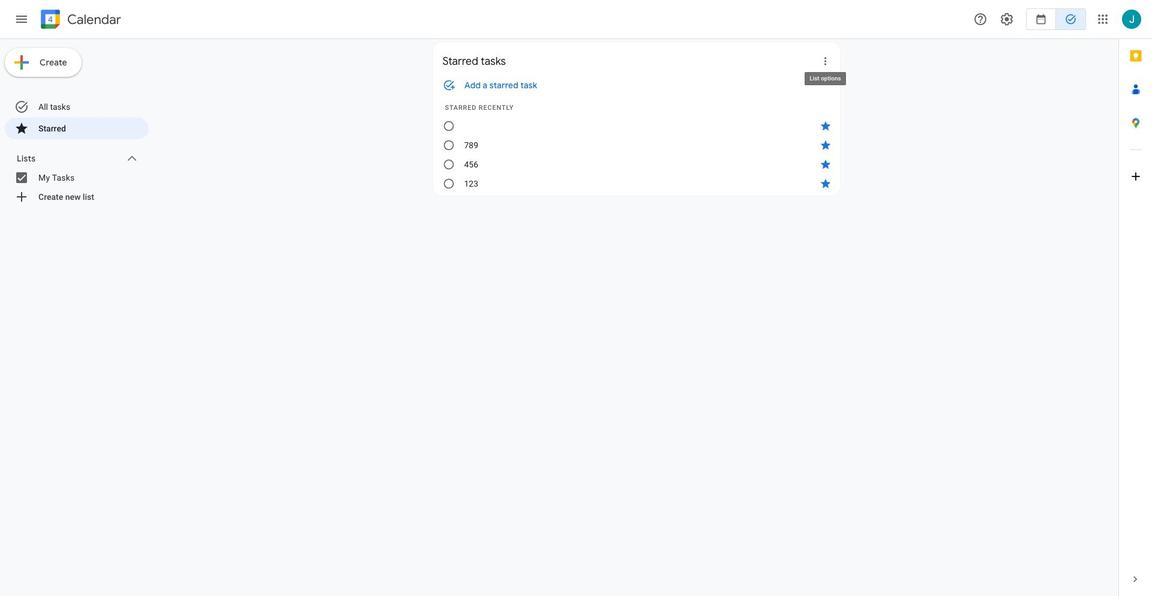 Task type: vqa. For each thing, say whether or not it's contained in the screenshot.
Monday, May 6 element
no



Task type: locate. For each thing, give the bounding box(es) containing it.
tasks sidebar image
[[14, 12, 29, 26]]

heading
[[65, 12, 121, 27]]

tab list
[[1120, 39, 1153, 563]]



Task type: describe. For each thing, give the bounding box(es) containing it.
support menu image
[[974, 12, 988, 26]]

settings menu image
[[1000, 12, 1015, 26]]

heading inside calendar element
[[65, 12, 121, 27]]

calendar element
[[38, 7, 121, 34]]



